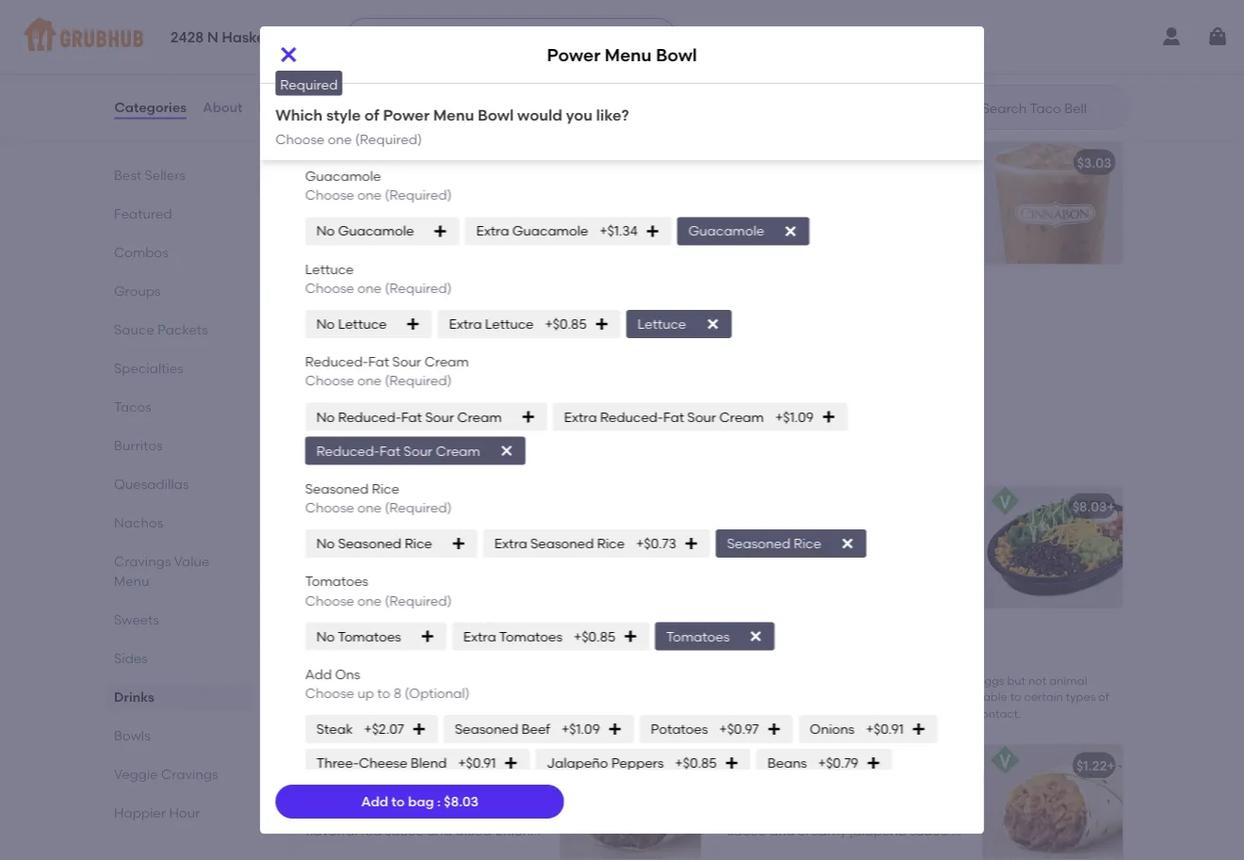 Task type: describe. For each thing, give the bounding box(es) containing it.
and up acceptable at the bottom right of the page
[[954, 675, 975, 688]]

+$0.85 for jalapeño peppers
[[675, 755, 717, 771]]

reduced- down drinks party pack image
[[600, 409, 663, 425]]

1 bean from the left
[[306, 758, 339, 774]]

which
[[276, 106, 323, 124]]

one inside 'cheese choose one (required)'
[[357, 94, 381, 110]]

2 hot from the left
[[728, 16, 751, 32]]

sides
[[114, 650, 147, 666]]

value
[[174, 553, 209, 569]]

cheese for three-
[[359, 755, 407, 771]]

2 vertical spatial bowl
[[388, 499, 419, 515]]

with inside the seasoned rice and black beans topped with grilled chicken, avocado ranch sauce, reduced-fat sour cream, lettuce, tomatoes, real cheddar cheese and guacamole.
[[356, 545, 383, 561]]

no for no guacamole
[[316, 223, 335, 239]]

ava
[[731, 707, 753, 721]]

served for premium roast coffee with vanilla creamer and cinnabon® flavor served hot.
[[728, 81, 770, 97]]

rice for avocado
[[795, 525, 818, 541]]

extra seasoned rice
[[494, 536, 625, 552]]

1 vertical spatial not
[[907, 691, 925, 705]]

reduced- inside the seasoned rice and black beans topped with grilled chicken, avocado ranch sauce, reduced-fat sour cream, lettuce, tomatoes, real cheddar cheese and guacamole.
[[452, 564, 511, 580]]

tomatoes, inside seasoned rice and black beans topped with avocado ranch sauce, reduced-fat sour cream, lettuce, tomatoes, real cheddar cheese and guacamole.
[[728, 583, 793, 599]]

lettuce down drinks party pack
[[338, 316, 386, 332]]

dairy
[[923, 675, 951, 688]]

no for no tomatoes
[[316, 629, 335, 645]]

0 horizontal spatial power menu bowl
[[306, 499, 419, 515]]

hot cinnabon delights® coffee image
[[982, 4, 1124, 126]]

grilled
[[386, 545, 426, 561]]

choose inside lettuce choose one (required)
[[305, 280, 354, 296]]

seasoned beef
[[455, 721, 550, 737]]

groups tab
[[114, 281, 245, 301]]

ranch inside seasoned rice and black beans topped with avocado ranch sauce, reduced-fat sour cream, lettuce, tomatoes, real cheddar cheese and guacamole.
[[868, 545, 906, 561]]

(required) inside lettuce choose one (required)
[[385, 280, 452, 296]]

2 iced from the left
[[728, 155, 756, 171]]

categories button
[[114, 73, 188, 141]]

to inside add ons choose up to 8 (optional)
[[377, 685, 390, 701]]

tomatoes up ons
[[338, 629, 401, 645]]

happier hour tab
[[114, 803, 245, 823]]

1 horizontal spatial $8.03
[[1073, 499, 1108, 515]]

veggie cravings tab
[[114, 764, 245, 784]]

happier hour
[[114, 805, 200, 821]]

0 horizontal spatial $8.03
[[444, 794, 479, 810]]

0 vertical spatial bowl
[[656, 44, 698, 65]]

with inside premium roast coffee with vanilla creamer and cinnabon® flavor served hot.
[[868, 43, 895, 59]]

lacto-
[[728, 675, 761, 688]]

veggie cravings taco bell's american vegetarian association certified vegetarian food items are lacto-ovo, allowing consumption of dairy and eggs but not animal byproducts. vegetarian and meat ingredients are handled in common, and cross contact may occur, which may not be acceptable to certain types of vegetarian diets. neither taco bell, our employees, franchisees, licensees nor the ava assume any responsibility for such cross contact.
[[291, 648, 1110, 721]]

extra for extra guacamole
[[476, 223, 509, 239]]

fat down drinks party pack image
[[663, 409, 684, 425]]

+$0.48
[[603, 37, 644, 53]]

creamer for on
[[728, 201, 783, 217]]

1 vertical spatial vegetarian
[[291, 707, 350, 721]]

consumption
[[835, 675, 907, 688]]

and up grilled
[[400, 525, 425, 541]]

and up the "dairy"
[[931, 583, 956, 599]]

one inside the seasoned rice choose one (required)
[[357, 500, 381, 516]]

poured
[[306, 201, 352, 217]]

reduced- up reduced-fat sour cream
[[338, 409, 401, 425]]

2 burrito from the left
[[876, 758, 920, 774]]

2428 n haskell ave.
[[171, 29, 305, 46]]

coffee up premium roast coffee with vanilla creamer and cinnabon® flavor served hot.
[[885, 16, 929, 32]]

choose inside tomatoes choose one (required)
[[305, 593, 354, 609]]

drinks
[[502, 320, 540, 336]]

sellers
[[144, 167, 185, 183]]

style
[[326, 106, 361, 124]]

diets.
[[353, 707, 382, 721]]

beans down the hot cinnabon delights® coffee
[[733, 37, 772, 53]]

certified™
[[428, 182, 489, 198]]

svg image inside main navigation 'navigation'
[[1207, 25, 1230, 48]]

best sellers
[[114, 167, 185, 183]]

tomatoes choose one (required)
[[305, 573, 452, 609]]

0 horizontal spatial taco
[[291, 675, 318, 688]]

four
[[362, 320, 388, 336]]

1 horizontal spatial not
[[1029, 675, 1047, 688]]

(required) inside reduced-fat sour cream choose one (required)
[[385, 373, 452, 389]]

premium hot coffee image
[[560, 4, 702, 126]]

cheese inside the seasoned rice and black beans topped with grilled chicken, avocado ranch sauce, reduced-fat sour cream, lettuce, tomatoes, real cheddar cheese and guacamole.
[[364, 602, 410, 618]]

served for premium roast coffee with vanilla creamer and cinnabon® flavor served on ice.
[[728, 220, 770, 236]]

tomatoes up items
[[666, 629, 730, 645]]

0 vertical spatial vegetarian
[[406, 675, 467, 688]]

hot.
[[774, 81, 798, 97]]

sauce
[[114, 321, 154, 337]]

like?
[[597, 106, 629, 124]]

seasoned rice choose one (required)
[[305, 481, 452, 516]]

beans for ranch
[[889, 525, 928, 541]]

choose inside the seasoned rice choose one (required)
[[305, 500, 354, 516]]

no lettuce
[[316, 316, 386, 332]]

cheesy bean and rice burrito image
[[982, 745, 1124, 860]]

franchisees,
[[569, 707, 634, 721]]

veggie cravings
[[114, 766, 218, 782]]

reviews
[[259, 99, 311, 115]]

0 vertical spatial power menu bowl
[[547, 44, 698, 65]]

about button
[[202, 73, 244, 141]]

0 vertical spatial are
[[707, 675, 725, 688]]

eggs
[[978, 675, 1005, 688]]

party
[[349, 293, 384, 309]]

1 horizontal spatial to
[[392, 794, 405, 810]]

0 horizontal spatial are
[[543, 691, 561, 705]]

reduced- inside reduced-fat sour cream choose one (required)
[[305, 354, 368, 370]]

cinnabon® for on
[[814, 201, 885, 217]]

guacamole. inside the seasoned rice and black beans topped with grilled chicken, avocado ranch sauce, reduced-fat sour cream, lettuce, tomatoes, real cheddar cheese and guacamole.
[[441, 602, 518, 618]]

+$0.85 for extra lettuce
[[545, 316, 587, 332]]

guacamole down over at the top of page
[[338, 223, 414, 239]]

menu up like?
[[605, 44, 652, 65]]

roast for on
[[789, 182, 821, 198]]

extra guacamole
[[476, 223, 588, 239]]

to inside veggie cravings taco bell's american vegetarian association certified vegetarian food items are lacto-ovo, allowing consumption of dairy and eggs but not animal byproducts. vegetarian and meat ingredients are handled in common, and cross contact may occur, which may not be acceptable to certain types of vegetarian diets. neither taco bell, our employees, franchisees, licensees nor the ava assume any responsibility for such cross contact.
[[1011, 691, 1022, 705]]

2 bean from the left
[[779, 758, 812, 774]]

such
[[916, 707, 941, 721]]

real inside the seasoned rice and black beans topped with grilled chicken, avocado ranch sauce, reduced-fat sour cream, lettuce, tomatoes, real cheddar cheese and guacamole.
[[504, 583, 529, 599]]

bag
[[408, 794, 434, 810]]

three-cheese blend
[[316, 755, 447, 771]]

animal
[[1050, 675, 1088, 688]]

byproducts.
[[291, 691, 356, 705]]

ons
[[335, 666, 360, 682]]

for
[[898, 707, 913, 721]]

drinks tab
[[114, 687, 245, 707]]

the
[[711, 707, 729, 721]]

fat up reduced-fat sour cream
[[401, 409, 422, 425]]

no guacamole
[[316, 223, 414, 239]]

peppers
[[611, 755, 664, 771]]

premium hot coffee
[[306, 16, 437, 32]]

bell,
[[458, 707, 480, 721]]

hour
[[169, 805, 200, 821]]

would
[[518, 106, 563, 124]]

regular iced coffee image
[[560, 142, 702, 265]]

which style of power menu bowl would you like? choose one (required)
[[276, 106, 629, 147]]

burritos
[[114, 437, 162, 453]]

flavor for premium roast coffee with vanilla creamer and cinnabon® flavor served hot.
[[888, 62, 924, 78]]

no for no reduced-fat sour cream
[[316, 409, 335, 425]]

one inside lettuce choose one (required)
[[357, 280, 381, 296]]

coffee up alliance
[[391, 155, 435, 171]]

sides tab
[[114, 648, 245, 668]]

cheese inside 'cheese choose one (required)'
[[305, 75, 353, 91]]

black for chicken,
[[428, 525, 463, 541]]

delights® for hot cinnabon delights® coffee
[[822, 16, 882, 32]]

three-
[[316, 755, 359, 771]]

1 horizontal spatial taco
[[428, 707, 455, 721]]

one inside reduced-fat sour cream choose one (required)
[[357, 373, 381, 389]]

premium for premium roast coffee with vanilla creamer and cinnabon® flavor served hot.
[[728, 43, 785, 59]]

reduced-fat sour cream choose one (required)
[[305, 354, 469, 389]]

employees,
[[504, 707, 566, 721]]

sour inside the seasoned rice and black beans topped with grilled chicken, avocado ranch sauce, reduced-fat sour cream, lettuce, tomatoes, real cheddar cheese and guacamole.
[[306, 583, 333, 599]]

ice. inside rainforest alliance certified™ coffee poured over ice.
[[386, 201, 408, 217]]

rainforest
[[306, 182, 370, 198]]

no for no cheese
[[316, 130, 335, 146]]

$2.42 for iced
[[657, 155, 690, 171]]

menu up no seasoned rice
[[349, 499, 385, 515]]

reduced- up the seasoned rice choose one (required)
[[316, 443, 379, 459]]

premium roast coffee with vanilla creamer and cinnabon® flavor served hot.
[[728, 43, 940, 97]]

bean burrito
[[306, 758, 386, 774]]

veggie for veggie cravings taco bell's american vegetarian association certified vegetarian food items are lacto-ovo, allowing consumption of dairy and eggs but not animal byproducts. vegetarian and meat ingredients are handled in common, and cross contact may occur, which may not be acceptable to certain types of vegetarian diets. neither taco bell, our employees, franchisees, licensees nor the ava assume any responsibility for such cross contact.
[[291, 648, 359, 672]]

cream inside reduced-fat sour cream choose one (required)
[[424, 354, 469, 370]]

real inside seasoned rice and black beans topped with avocado ranch sauce, reduced-fat sour cream, lettuce, tomatoes, real cheddar cheese and guacamole.
[[796, 583, 821, 599]]

guacamole left 'on'
[[688, 223, 764, 239]]

0 vertical spatial power
[[547, 44, 601, 65]]

ave.
[[276, 29, 305, 46]]

extra black beans
[[478, 37, 591, 53]]

seasoned for seasoned rice and black beans topped with avocado ranch sauce, reduced-fat sour cream, lettuce, tomatoes, real cheddar cheese and guacamole.
[[728, 525, 791, 541]]

+ for $8.03
[[1108, 499, 1116, 515]]

potatoes
[[651, 721, 708, 737]]

seasoned rice and black beans topped with grilled chicken, avocado ranch sauce, reduced-fat sour cream, lettuce, tomatoes, real cheddar cheese and guacamole.
[[306, 525, 529, 618]]

vanilla for premium roast coffee with vanilla creamer and cinnabon® flavor served on ice.
[[898, 182, 940, 198]]

tomatoes up certified
[[499, 629, 562, 645]]

beans left "+$0.48"
[[552, 37, 591, 53]]

$2.42 for hot
[[657, 16, 690, 32]]

iced cinnabon delights® coffee image
[[982, 142, 1124, 265]]

bowls inside tab
[[114, 727, 150, 743]]

coffee for iced cinnabon delights® coffee
[[825, 182, 865, 198]]

of right types
[[1099, 691, 1110, 705]]

combos tab
[[114, 242, 245, 262]]

fat down no reduced-fat sour cream
[[379, 443, 400, 459]]

quesadillas tab
[[114, 474, 245, 494]]

sauce, inside the seasoned rice and black beans topped with grilled chicken, avocado ranch sauce, reduced-fat sour cream, lettuce, tomatoes, real cheddar cheese and guacamole.
[[407, 564, 449, 580]]

premium for premium roast coffee with vanilla creamer and cinnabon® flavor served on ice.
[[728, 182, 785, 198]]

happier
[[114, 805, 166, 821]]

and inside premium roast coffee with vanilla creamer and cinnabon® flavor served hot.
[[786, 62, 811, 78]]

+$0.91 for three-cheese blend
[[458, 755, 496, 771]]

0 horizontal spatial power
[[306, 499, 346, 515]]

cheddar inside the seasoned rice and black beans topped with grilled chicken, avocado ranch sauce, reduced-fat sour cream, lettuce, tomatoes, real cheddar cheese and guacamole.
[[306, 602, 361, 618]]

one inside tomatoes choose one (required)
[[357, 593, 381, 609]]

and down grilled
[[413, 602, 438, 618]]

topped for ranch
[[306, 545, 353, 561]]

which
[[845, 691, 877, 705]]

beans down assume
[[768, 755, 807, 771]]

with inside premium roast coffee with vanilla creamer and cinnabon® flavor served on ice.
[[868, 182, 895, 198]]

:
[[437, 794, 441, 810]]

choose inside 'cheese choose one (required)'
[[305, 94, 354, 110]]

reduced-fat sour cream
[[316, 443, 480, 459]]

groups
[[114, 283, 160, 299]]

$2.18
[[655, 758, 686, 774]]

coffee up premium roast coffee with vanilla creamer and cinnabon® flavor served on ice. on the right top of the page
[[890, 155, 934, 171]]

seasoned for seasoned rice
[[727, 536, 791, 552]]

no tomatoes
[[316, 629, 401, 645]]

(required) inside the seasoned rice choose one (required)
[[385, 500, 452, 516]]

avocado inside seasoned rice and black beans topped with avocado ranch sauce, reduced-fat sour cream, lettuce, tomatoes, real cheddar cheese and guacamole.
[[808, 545, 865, 561]]

roast for hot.
[[789, 43, 821, 59]]

seasoned rice
[[727, 536, 821, 552]]

and down items
[[679, 691, 701, 705]]

power menu bowl - veggie image
[[982, 486, 1124, 609]]

meat
[[446, 691, 476, 705]]

guacamole left the +$1.34
[[512, 223, 588, 239]]

(optional)
[[404, 685, 470, 701]]

guacamole inside the guacamole choose one (required)
[[305, 168, 381, 184]]

any
[[801, 707, 821, 721]]

premium roast coffee with vanilla creamer and cinnabon® flavor served on ice.
[[728, 182, 940, 236]]

and left meat
[[422, 691, 444, 705]]

coffee inside rainforest alliance certified™ coffee poured over ice.
[[492, 182, 533, 198]]

(required) inside 'cheese choose one (required)'
[[385, 94, 452, 110]]

lettuce choose one (required)
[[305, 261, 452, 296]]

ice. inside premium roast coffee with vanilla creamer and cinnabon® flavor served on ice.
[[793, 220, 815, 236]]



Task type: locate. For each thing, give the bounding box(es) containing it.
Search Taco Bell search field
[[980, 99, 1125, 117]]

1 horizontal spatial tomatoes,
[[728, 583, 793, 599]]

1 vertical spatial sour
[[306, 583, 333, 599]]

reduced- down includes
[[305, 354, 368, 370]]

$4.88
[[656, 293, 690, 309]]

fat inside reduced-fat sour cream choose one (required)
[[368, 354, 389, 370]]

roast inside premium roast coffee with vanilla creamer and cinnabon® flavor served hot.
[[789, 43, 821, 59]]

sauce packets
[[114, 321, 208, 337]]

cross
[[704, 691, 732, 705], [944, 707, 973, 721]]

main navigation navigation
[[0, 0, 1245, 73]]

1 vertical spatial bowl
[[478, 106, 514, 124]]

1 vertical spatial lettuce,
[[385, 583, 433, 599]]

0 horizontal spatial cross
[[704, 691, 732, 705]]

black
[[514, 37, 549, 53], [695, 37, 730, 53]]

and down onions
[[816, 758, 841, 774]]

tomatoes, inside the seasoned rice and black beans topped with grilled chicken, avocado ranch sauce, reduced-fat sour cream, lettuce, tomatoes, real cheddar cheese and guacamole.
[[436, 583, 501, 599]]

cinnabon up black beans
[[754, 16, 818, 32]]

2 horizontal spatial to
[[1011, 691, 1022, 705]]

1 vertical spatial $8.03
[[444, 794, 479, 810]]

black
[[428, 525, 463, 541], [850, 525, 886, 541]]

+$0.91 down seasoned beef
[[458, 755, 496, 771]]

black inside seasoned rice and black beans topped with avocado ranch sauce, reduced-fat sour cream, lettuce, tomatoes, real cheddar cheese and guacamole.
[[850, 525, 886, 541]]

one inside the guacamole choose one (required)
[[357, 187, 381, 203]]

cheese up regular iced coffee on the top left of the page
[[338, 130, 386, 146]]

of
[[365, 106, 380, 124], [306, 339, 318, 355], [910, 675, 920, 688], [1099, 691, 1110, 705]]

ranch inside the seasoned rice and black beans topped with grilled chicken, avocado ranch sauce, reduced-fat sour cream, lettuce, tomatoes, real cheddar cheese and guacamole.
[[366, 564, 403, 580]]

0 horizontal spatial black
[[428, 525, 463, 541]]

1 horizontal spatial avocado
[[808, 545, 865, 561]]

bean burrito image
[[560, 745, 702, 860]]

tacos tab
[[114, 397, 245, 416]]

cravings value menu tab
[[114, 551, 245, 591]]

no down your
[[316, 409, 335, 425]]

lettuce, inside seasoned rice and black beans topped with avocado ranch sauce, reduced-fat sour cream, lettuce, tomatoes, real cheddar cheese and guacamole.
[[887, 564, 935, 580]]

menu inside cravings value menu
[[114, 573, 149, 589]]

menu
[[605, 44, 652, 65], [433, 106, 474, 124], [349, 499, 385, 515], [114, 573, 149, 589]]

guacamole choose one (required)
[[305, 168, 452, 203]]

of inside which style of power menu bowl would you like? choose one (required)
[[365, 106, 380, 124]]

one down regular iced coffee on the top left of the page
[[357, 187, 381, 203]]

add for add ons choose up to 8 (optional)
[[305, 666, 332, 682]]

svg image
[[405, 131, 420, 146], [433, 224, 448, 239], [645, 224, 660, 239], [783, 224, 798, 239], [705, 316, 720, 332], [821, 409, 836, 424], [499, 443, 514, 458], [451, 536, 466, 551], [623, 629, 638, 644], [748, 629, 763, 644], [607, 722, 622, 737], [503, 756, 518, 771], [866, 756, 881, 771]]

extra lettuce
[[449, 316, 534, 332]]

+$1.09
[[775, 409, 814, 425], [561, 721, 600, 737]]

contact
[[735, 691, 778, 705]]

fat inside seasoned rice and black beans topped with avocado ranch sauce, reduced-fat sour cream, lettuce, tomatoes, real cheddar cheese and guacamole.
[[787, 564, 805, 580]]

choose
[[305, 94, 354, 110], [276, 131, 325, 147], [305, 187, 354, 203], [305, 280, 354, 296], [305, 373, 354, 389], [305, 500, 354, 516], [305, 593, 354, 609], [305, 685, 354, 701]]

1 served from the top
[[728, 81, 770, 97]]

1 vertical spatial cream,
[[336, 583, 382, 599]]

rice for grilled
[[372, 525, 396, 541]]

sweets
[[114, 612, 159, 628]]

creamer inside premium roast coffee with vanilla creamer and cinnabon® flavor served on ice.
[[728, 201, 783, 217]]

add inside add ons choose up to 8 (optional)
[[305, 666, 332, 682]]

1 cinnabon® from the top
[[814, 62, 885, 78]]

avocado inside the seasoned rice and black beans topped with grilled chicken, avocado ranch sauce, reduced-fat sour cream, lettuce, tomatoes, real cheddar cheese and guacamole.
[[306, 564, 363, 580]]

bowls tab
[[114, 726, 245, 745]]

about
[[203, 99, 243, 115]]

+ for $2.18
[[686, 758, 693, 774]]

0 vertical spatial $8.03
[[1073, 499, 1108, 515]]

reduced- down seasoned rice
[[728, 564, 787, 580]]

0 vertical spatial roast
[[789, 43, 821, 59]]

0 horizontal spatial fat
[[511, 564, 529, 580]]

0 vertical spatial cheese
[[882, 583, 928, 599]]

2 flavor from the top
[[888, 201, 924, 217]]

(required) down grilled
[[385, 593, 452, 609]]

sour inside reduced-fat sour cream choose one (required)
[[392, 354, 421, 370]]

0 horizontal spatial sour
[[306, 583, 333, 599]]

sweets tab
[[114, 610, 245, 629]]

1 rice from the left
[[372, 525, 396, 541]]

no down the seasoned rice choose one (required)
[[316, 536, 335, 552]]

coffee for hot cinnabon delights® coffee
[[825, 43, 865, 59]]

flavor inside premium roast coffee with vanilla creamer and cinnabon® flavor served on ice.
[[888, 201, 924, 217]]

cheesy bean and rice burrito
[[728, 758, 920, 774]]

0 vertical spatial sour
[[808, 564, 836, 580]]

cinnabon®
[[814, 62, 885, 78], [814, 201, 885, 217]]

lettuce
[[305, 261, 354, 277], [338, 316, 386, 332], [485, 316, 534, 332], [637, 316, 686, 332]]

choose down regular
[[305, 187, 354, 203]]

cinnabon for hot
[[754, 16, 818, 32]]

1 beans from the left
[[467, 525, 506, 541]]

are
[[707, 675, 725, 688], [543, 691, 561, 705]]

extra for extra black beans
[[478, 37, 511, 53]]

no for no seasoned rice
[[316, 536, 335, 552]]

guacamole. up the extra tomatoes
[[441, 602, 518, 618]]

0 vertical spatial premium
[[306, 16, 364, 32]]

drinks for drinks party pack
[[306, 293, 346, 309]]

sauce packets tab
[[114, 319, 245, 339]]

lettuce inside lettuce choose one (required)
[[305, 261, 354, 277]]

1 reduced- from the left
[[452, 564, 511, 580]]

black up would
[[514, 37, 549, 53]]

1 vertical spatial delights®
[[827, 155, 887, 171]]

1 fat from the left
[[511, 564, 529, 580]]

5 no from the top
[[316, 536, 335, 552]]

1 vertical spatial vegetarian
[[359, 691, 419, 705]]

cheddar inside seasoned rice and black beans topped with avocado ranch sauce, reduced-fat sour cream, lettuce, tomatoes, real cheddar cheese and guacamole.
[[824, 583, 879, 599]]

are down certified
[[543, 691, 561, 705]]

guacamole. inside seasoned rice and black beans topped with avocado ranch sauce, reduced-fat sour cream, lettuce, tomatoes, real cheddar cheese and guacamole.
[[728, 602, 805, 618]]

cream, inside the seasoned rice and black beans topped with grilled chicken, avocado ranch sauce, reduced-fat sour cream, lettuce, tomatoes, real cheddar cheese and guacamole.
[[336, 583, 382, 599]]

1 horizontal spatial bean
[[779, 758, 812, 774]]

1 vertical spatial ice.
[[793, 220, 815, 236]]

cinnabon® down iced cinnabon delights® coffee
[[814, 201, 885, 217]]

vegetarian up meat
[[406, 675, 467, 688]]

2 beans from the left
[[889, 525, 928, 541]]

bowl inside which style of power menu bowl would you like? choose one (required)
[[478, 106, 514, 124]]

(required) inside which style of power menu bowl would you like? choose one (required)
[[355, 131, 422, 147]]

drinks party pack
[[306, 293, 420, 309]]

bean down steak on the bottom left
[[306, 758, 339, 774]]

+$0.79
[[818, 755, 858, 771]]

delights® up premium roast coffee with vanilla creamer and cinnabon® flavor served on ice. on the right top of the page
[[827, 155, 887, 171]]

guacamole up poured
[[305, 168, 381, 184]]

extra reduced-fat sour cream
[[564, 409, 764, 425]]

sour inside seasoned rice and black beans topped with avocado ranch sauce, reduced-fat sour cream, lettuce, tomatoes, real cheddar cheese and guacamole.
[[808, 564, 836, 580]]

cravings for veggie cravings taco bell's american vegetarian association certified vegetarian food items are lacto-ovo, allowing consumption of dairy and eggs but not animal byproducts. vegetarian and meat ingredients are handled in common, and cross contact may occur, which may not be acceptable to certain types of vegetarian diets. neither taco bell, our employees, franchisees, licensees nor the ava assume any responsibility for such cross contact.
[[364, 648, 454, 672]]

1 horizontal spatial guacamole.
[[728, 602, 805, 618]]

coffee down iced cinnabon delights® coffee
[[825, 182, 865, 198]]

drinks up includes
[[306, 293, 346, 309]]

0 horizontal spatial bean
[[306, 758, 339, 774]]

beans
[[467, 525, 506, 541], [889, 525, 928, 541]]

flavor down the hot cinnabon delights® coffee
[[888, 62, 924, 78]]

burritos tab
[[114, 435, 245, 455]]

items
[[674, 675, 704, 688]]

up
[[357, 685, 374, 701]]

2 horizontal spatial bowl
[[656, 44, 698, 65]]

roast down the hot cinnabon delights® coffee
[[789, 43, 821, 59]]

taco down the (optional)
[[428, 707, 455, 721]]

1 horizontal spatial real
[[796, 583, 821, 599]]

of inside includes four medium fountain drinks of your choice.
[[306, 339, 318, 355]]

1 horizontal spatial sauce,
[[909, 545, 951, 561]]

specialties tab
[[114, 358, 245, 378]]

0 vertical spatial cinnabon
[[754, 16, 818, 32]]

drinks for drinks
[[114, 689, 154, 705]]

1 horizontal spatial may
[[880, 691, 904, 705]]

1 horizontal spatial bowls
[[291, 442, 349, 466]]

+$0.97
[[719, 721, 759, 737]]

1 vertical spatial power menu bowl
[[306, 499, 419, 515]]

lettuce,
[[887, 564, 935, 580], [385, 583, 433, 599]]

with inside seasoned rice and black beans topped with avocado ranch sauce, reduced-fat sour cream, lettuce, tomatoes, real cheddar cheese and guacamole.
[[778, 545, 805, 561]]

0 horizontal spatial cheddar
[[306, 602, 361, 618]]

1 horizontal spatial iced
[[728, 155, 756, 171]]

2 creamer from the top
[[728, 201, 783, 217]]

one up no cheese
[[357, 94, 381, 110]]

2 $2.42 from the top
[[657, 155, 690, 171]]

choose up no tomatoes
[[305, 593, 354, 609]]

cinnabon® inside premium roast coffee with vanilla creamer and cinnabon® flavor served hot.
[[814, 62, 885, 78]]

0 horizontal spatial cream,
[[336, 583, 382, 599]]

veggie inside veggie cravings taco bell's american vegetarian association certified vegetarian food items are lacto-ovo, allowing consumption of dairy and eggs but not animal byproducts. vegetarian and meat ingredients are handled in common, and cross contact may occur, which may not be acceptable to certain types of vegetarian diets. neither taco bell, our employees, franchisees, licensees nor the ava assume any responsibility for such cross contact.
[[291, 648, 359, 672]]

1 no from the top
[[316, 130, 335, 146]]

fat inside the seasoned rice and black beans topped with grilled chicken, avocado ranch sauce, reduced-fat sour cream, lettuce, tomatoes, real cheddar cheese and guacamole.
[[511, 564, 529, 580]]

reduced- inside seasoned rice and black beans topped with avocado ranch sauce, reduced-fat sour cream, lettuce, tomatoes, real cheddar cheese and guacamole.
[[728, 564, 787, 580]]

1 vertical spatial cheese
[[338, 130, 386, 146]]

1 vertical spatial cross
[[944, 707, 973, 721]]

featured
[[114, 205, 172, 221]]

served left hot. at the top
[[728, 81, 770, 97]]

featured tab
[[114, 204, 245, 223]]

1 horizontal spatial ice.
[[793, 220, 815, 236]]

assume
[[755, 707, 798, 721]]

0 horizontal spatial bowls
[[114, 727, 150, 743]]

veggie up bell's
[[291, 648, 359, 672]]

cream, inside seasoned rice and black beans topped with avocado ranch sauce, reduced-fat sour cream, lettuce, tomatoes, real cheddar cheese and guacamole.
[[839, 564, 884, 580]]

no cheese
[[316, 130, 386, 146]]

sour down seasoned rice
[[808, 564, 836, 580]]

seasoned for seasoned rice and black beans topped with grilled chicken, avocado ranch sauce, reduced-fat sour cream, lettuce, tomatoes, real cheddar cheese and guacamole.
[[306, 525, 369, 541]]

bowl left would
[[478, 106, 514, 124]]

taco
[[291, 675, 318, 688], [428, 707, 455, 721]]

tacos
[[114, 399, 151, 415]]

1 horizontal spatial cross
[[944, 707, 973, 721]]

one inside which style of power menu bowl would you like? choose one (required)
[[328, 131, 352, 147]]

roast down iced cinnabon delights® coffee
[[789, 182, 821, 198]]

1 vertical spatial flavor
[[888, 201, 924, 217]]

and right seasoned rice
[[822, 525, 847, 541]]

cravings value menu
[[114, 553, 209, 589]]

beans for chicken,
[[467, 525, 506, 541]]

1 burrito from the left
[[342, 758, 386, 774]]

tomatoes down no seasoned rice
[[305, 573, 368, 589]]

1 vertical spatial cravings
[[364, 648, 454, 672]]

creamer inside premium roast coffee with vanilla creamer and cinnabon® flavor served hot.
[[728, 62, 783, 78]]

of left your
[[306, 339, 318, 355]]

2 vertical spatial premium
[[728, 182, 785, 198]]

alliance
[[374, 182, 424, 198]]

of left the "dairy"
[[910, 675, 920, 688]]

no up your
[[316, 316, 335, 332]]

0 vertical spatial avocado
[[808, 545, 865, 561]]

choose down ons
[[305, 685, 354, 701]]

1 topped from the left
[[306, 545, 353, 561]]

choose inside the guacamole choose one (required)
[[305, 187, 354, 203]]

+$0.91 down for
[[866, 721, 904, 737]]

1 horizontal spatial topped
[[728, 545, 775, 561]]

+$0.91 for onions
[[866, 721, 904, 737]]

1 black from the left
[[428, 525, 463, 541]]

0 vertical spatial veggie
[[291, 648, 359, 672]]

choose inside reduced-fat sour cream choose one (required)
[[305, 373, 354, 389]]

2 cinnabon® from the top
[[814, 201, 885, 217]]

6 no from the top
[[316, 629, 335, 645]]

topped
[[306, 545, 353, 561], [728, 545, 775, 561]]

0 vertical spatial cross
[[704, 691, 732, 705]]

1 guacamole. from the left
[[441, 602, 518, 618]]

seasoned inside the seasoned rice choose one (required)
[[305, 481, 368, 497]]

2 black from the left
[[695, 37, 730, 53]]

2 topped from the left
[[728, 545, 775, 561]]

cheese for no
[[338, 130, 386, 146]]

choose inside add ons choose up to 8 (optional)
[[305, 685, 354, 701]]

onions
[[810, 721, 855, 737]]

2 roast from the top
[[789, 182, 821, 198]]

types
[[1066, 691, 1096, 705]]

includes four medium fountain drinks of your choice.
[[306, 320, 540, 355]]

extra for extra reduced-fat sour cream
[[564, 409, 597, 425]]

power menu bowl
[[547, 44, 698, 65], [306, 499, 419, 515]]

2 vanilla from the top
[[898, 182, 940, 198]]

ingredients
[[479, 691, 540, 705]]

1 vertical spatial +$0.91
[[458, 755, 496, 771]]

veggie inside tab
[[114, 766, 158, 782]]

0 horizontal spatial add
[[305, 666, 332, 682]]

cinnabon® inside premium roast coffee with vanilla creamer and cinnabon® flavor served on ice.
[[814, 201, 885, 217]]

coffee up 'cheese choose one (required)' at the left top of the page
[[393, 16, 437, 32]]

1 vanilla from the top
[[898, 43, 940, 59]]

1 horizontal spatial cream,
[[839, 564, 884, 580]]

of right style
[[365, 106, 380, 124]]

0 horizontal spatial lettuce,
[[385, 583, 433, 599]]

extra tomatoes
[[463, 629, 562, 645]]

2 fat from the left
[[787, 564, 805, 580]]

beans inside seasoned rice and black beans topped with avocado ranch sauce, reduced-fat sour cream, lettuce, tomatoes, real cheddar cheese and guacamole.
[[889, 525, 928, 541]]

roast inside premium roast coffee with vanilla creamer and cinnabon® flavor served on ice.
[[789, 182, 821, 198]]

2 real from the left
[[796, 583, 821, 599]]

choose inside which style of power menu bowl would you like? choose one (required)
[[276, 131, 325, 147]]

flavor down iced cinnabon delights® coffee
[[888, 201, 924, 217]]

ice. down alliance
[[386, 201, 408, 217]]

our
[[483, 707, 501, 721]]

(required) inside tomatoes choose one (required)
[[385, 593, 452, 609]]

reviews button
[[258, 73, 312, 141]]

choose down which
[[276, 131, 325, 147]]

topped inside the seasoned rice and black beans topped with grilled chicken, avocado ranch sauce, reduced-fat sour cream, lettuce, tomatoes, real cheddar cheese and guacamole.
[[306, 545, 353, 561]]

creamer up 'on'
[[728, 201, 783, 217]]

0 vertical spatial add
[[305, 666, 332, 682]]

seasoned for seasoned beef
[[455, 721, 518, 737]]

2 reduced- from the left
[[728, 564, 787, 580]]

0 vertical spatial lettuce,
[[887, 564, 935, 580]]

medium
[[391, 320, 443, 336]]

no seasoned rice
[[316, 536, 432, 552]]

flavor for premium roast coffee with vanilla creamer and cinnabon® flavor served on ice.
[[888, 201, 924, 217]]

2 tomatoes, from the left
[[728, 583, 793, 599]]

2 black from the left
[[850, 525, 886, 541]]

one left 'pack'
[[357, 280, 381, 296]]

nor
[[690, 707, 708, 721]]

coffee up extra guacamole
[[492, 182, 533, 198]]

1 vertical spatial avocado
[[306, 564, 363, 580]]

power inside which style of power menu bowl would you like? choose one (required)
[[383, 106, 430, 124]]

lettuce, inside the seasoned rice and black beans topped with grilled chicken, avocado ranch sauce, reduced-fat sour cream, lettuce, tomatoes, real cheddar cheese and guacamole.
[[385, 583, 433, 599]]

extra for extra lettuce
[[449, 316, 482, 332]]

sour up no tomatoes
[[306, 583, 333, 599]]

lettuce right medium
[[485, 316, 534, 332]]

cinnabon® down the hot cinnabon delights® coffee
[[814, 62, 885, 78]]

one down style
[[328, 131, 352, 147]]

black beans
[[695, 37, 772, 53]]

(required) up regular iced coffee on the top left of the page
[[355, 131, 422, 147]]

topped inside seasoned rice and black beans topped with avocado ranch sauce, reduced-fat sour cream, lettuce, tomatoes, real cheddar cheese and guacamole.
[[728, 545, 775, 561]]

0 vertical spatial ranch
[[868, 545, 906, 561]]

best
[[114, 167, 141, 183]]

no up regular
[[316, 130, 335, 146]]

vanilla inside premium roast coffee with vanilla creamer and cinnabon® flavor served hot.
[[898, 43, 940, 59]]

allowing
[[786, 675, 832, 688]]

delights® for iced cinnabon delights® coffee
[[827, 155, 887, 171]]

2428
[[171, 29, 204, 46]]

cream,
[[839, 564, 884, 580], [336, 583, 382, 599]]

add
[[305, 666, 332, 682], [361, 794, 388, 810]]

1 $2.42 from the top
[[657, 16, 690, 32]]

2 horizontal spatial power
[[547, 44, 601, 65]]

drinks inside tab
[[114, 689, 154, 705]]

coffee inside premium roast coffee with vanilla creamer and cinnabon® flavor served hot.
[[825, 43, 865, 59]]

burrito
[[342, 758, 386, 774], [876, 758, 920, 774]]

2 no from the top
[[316, 223, 335, 239]]

0 horizontal spatial burrito
[[342, 758, 386, 774]]

american
[[350, 675, 404, 688]]

1 horizontal spatial beans
[[889, 525, 928, 541]]

drinks down sides
[[114, 689, 154, 705]]

1 creamer from the top
[[728, 62, 783, 78]]

+ for $1.22
[[1108, 758, 1116, 774]]

premium for premium hot coffee
[[306, 16, 364, 32]]

1 horizontal spatial black
[[695, 37, 730, 53]]

seasoned for seasoned rice choose one (required)
[[305, 481, 368, 497]]

cravings inside cravings value menu
[[114, 553, 171, 569]]

guacamole. down seasoned rice
[[728, 602, 805, 618]]

seasoned inside the seasoned rice and black beans topped with grilled chicken, avocado ranch sauce, reduced-fat sour cream, lettuce, tomatoes, real cheddar cheese and guacamole.
[[306, 525, 369, 541]]

best sellers tab
[[114, 165, 245, 185]]

0 vertical spatial bowls
[[291, 442, 349, 466]]

sauce, inside seasoned rice and black beans topped with avocado ranch sauce, reduced-fat sour cream, lettuce, tomatoes, real cheddar cheese and guacamole.
[[909, 545, 951, 561]]

real down seasoned rice
[[796, 583, 821, 599]]

bowl
[[656, 44, 698, 65], [478, 106, 514, 124], [388, 499, 419, 515]]

1 vertical spatial creamer
[[728, 201, 783, 217]]

menu up certified™
[[433, 106, 474, 124]]

chicken,
[[429, 545, 482, 561]]

2 may from the left
[[880, 691, 904, 705]]

no for no lettuce
[[316, 316, 335, 332]]

1 vertical spatial are
[[543, 691, 561, 705]]

cravings for veggie cravings
[[161, 766, 218, 782]]

+$0.85 right drinks
[[545, 316, 587, 332]]

premium inside premium roast coffee with vanilla creamer and cinnabon® flavor served on ice.
[[728, 182, 785, 198]]

premium inside premium roast coffee with vanilla creamer and cinnabon® flavor served hot.
[[728, 43, 785, 59]]

black for ranch
[[850, 525, 886, 541]]

1 horizontal spatial +$1.09
[[775, 409, 814, 425]]

beans inside the seasoned rice and black beans topped with grilled chicken, avocado ranch sauce, reduced-fat sour cream, lettuce, tomatoes, real cheddar cheese and guacamole.
[[467, 525, 506, 541]]

veggie for veggie cravings
[[114, 766, 158, 782]]

power up no seasoned rice
[[306, 499, 346, 515]]

0 horizontal spatial guacamole.
[[441, 602, 518, 618]]

cinnabon® for hot.
[[814, 62, 885, 78]]

sour
[[808, 564, 836, 580], [306, 583, 333, 599]]

no down poured
[[316, 223, 335, 239]]

1 roast from the top
[[789, 43, 821, 59]]

hot up 'cheese choose one (required)' at the left top of the page
[[367, 16, 390, 32]]

fat down seasoned rice
[[787, 564, 805, 580]]

+$1.34
[[600, 223, 637, 239]]

1 horizontal spatial drinks
[[306, 293, 346, 309]]

+$0.85 up certified
[[574, 629, 615, 645]]

1 horizontal spatial veggie
[[291, 648, 359, 672]]

no reduced-fat sour cream
[[316, 409, 502, 425]]

ice. right 'on'
[[793, 220, 815, 236]]

coffee inside premium roast coffee with vanilla creamer and cinnabon® flavor served on ice.
[[825, 182, 865, 198]]

1 vertical spatial bowls
[[114, 727, 150, 743]]

+$0.85 down potatoes
[[675, 755, 717, 771]]

lettuce down $4.88
[[637, 316, 686, 332]]

1 vertical spatial veggie
[[114, 766, 158, 782]]

0 vertical spatial sauce,
[[909, 545, 951, 561]]

+$1.09 for extra reduced-fat sour cream
[[775, 409, 814, 425]]

drinks party pack image
[[560, 281, 702, 403]]

0 horizontal spatial may
[[781, 691, 805, 705]]

on
[[774, 220, 790, 236]]

$8.03
[[1073, 499, 1108, 515], [444, 794, 479, 810]]

choose up includes
[[305, 280, 354, 296]]

haskell
[[222, 29, 272, 46]]

served
[[728, 81, 770, 97], [728, 220, 770, 236]]

0 horizontal spatial +$1.09
[[561, 721, 600, 737]]

add for add to bag : $8.03
[[361, 794, 388, 810]]

3 no from the top
[[316, 316, 335, 332]]

cinnabon up premium roast coffee with vanilla creamer and cinnabon® flavor served on ice. on the right top of the page
[[760, 155, 824, 171]]

rice inside the seasoned rice choose one (required)
[[372, 481, 399, 497]]

menu inside which style of power menu bowl would you like? choose one (required)
[[433, 106, 474, 124]]

1 black from the left
[[514, 37, 549, 53]]

1 vertical spatial power
[[383, 106, 430, 124]]

1 horizontal spatial hot
[[728, 16, 751, 32]]

0 vertical spatial +$0.91
[[866, 721, 904, 737]]

cross down acceptable at the bottom right of the page
[[944, 707, 973, 721]]

0 vertical spatial served
[[728, 81, 770, 97]]

extra up which style of power menu bowl would you like? choose one (required)
[[478, 37, 511, 53]]

svg image
[[1207, 25, 1230, 48], [651, 38, 667, 53], [278, 43, 300, 66], [405, 316, 420, 332], [594, 316, 609, 332], [521, 409, 536, 424], [684, 536, 699, 551], [840, 536, 855, 551], [420, 629, 435, 644], [411, 722, 426, 737], [766, 722, 781, 737], [911, 722, 926, 737], [724, 756, 739, 771]]

bowls
[[291, 442, 349, 466], [114, 727, 150, 743]]

nachos tab
[[114, 513, 245, 532]]

2 served from the top
[[728, 220, 770, 236]]

common,
[[624, 691, 677, 705]]

cinnabon for iced
[[760, 155, 824, 171]]

0 vertical spatial taco
[[291, 675, 318, 688]]

extra down certified™
[[476, 223, 509, 239]]

seasoned inside seasoned rice and black beans topped with avocado ranch sauce, reduced-fat sour cream, lettuce, tomatoes, real cheddar cheese and guacamole.
[[728, 525, 791, 541]]

1 iced from the left
[[360, 155, 388, 171]]

cravings inside tab
[[161, 766, 218, 782]]

one up no seasoned rice
[[357, 500, 381, 516]]

power left "+$0.48"
[[547, 44, 601, 65]]

0 horizontal spatial cheese
[[364, 602, 410, 618]]

0 horizontal spatial topped
[[306, 545, 353, 561]]

0 horizontal spatial bowl
[[388, 499, 419, 515]]

flavor inside premium roast coffee with vanilla creamer and cinnabon® flavor served hot.
[[888, 62, 924, 78]]

black right "+$0.48"
[[695, 37, 730, 53]]

1 vertical spatial sauce,
[[407, 564, 449, 580]]

1 horizontal spatial vegetarian
[[584, 675, 644, 688]]

power up regular iced coffee on the top left of the page
[[383, 106, 430, 124]]

cheese inside seasoned rice and black beans topped with avocado ranch sauce, reduced-fat sour cream, lettuce, tomatoes, real cheddar cheese and guacamole.
[[882, 583, 928, 599]]

iced cinnabon delights® coffee
[[728, 155, 934, 171]]

1 may from the left
[[781, 691, 805, 705]]

0 vertical spatial delights®
[[822, 16, 882, 32]]

0 horizontal spatial +$0.91
[[458, 755, 496, 771]]

0 vertical spatial vegetarian
[[584, 675, 644, 688]]

occur,
[[808, 691, 842, 705]]

extra for extra seasoned rice
[[494, 536, 527, 552]]

ranch
[[868, 545, 906, 561], [366, 564, 403, 580]]

+$1.09 for seasoned beef
[[561, 721, 600, 737]]

vegetarian up the in
[[584, 675, 644, 688]]

in
[[612, 691, 622, 705]]

certain
[[1025, 691, 1064, 705]]

your
[[322, 339, 349, 355]]

extra right medium
[[449, 316, 482, 332]]

served inside premium roast coffee with vanilla creamer and cinnabon® flavor served on ice.
[[728, 220, 770, 236]]

(required) right style
[[385, 94, 452, 110]]

+$0.91
[[866, 721, 904, 737], [458, 755, 496, 771]]

premium up 'on'
[[728, 182, 785, 198]]

1 real from the left
[[504, 583, 529, 599]]

$2.42
[[657, 16, 690, 32], [657, 155, 690, 171]]

(required) inside the guacamole choose one (required)
[[385, 187, 452, 203]]

0 horizontal spatial real
[[504, 583, 529, 599]]

1 vertical spatial roast
[[789, 182, 821, 198]]

0 horizontal spatial beans
[[467, 525, 506, 541]]

1 horizontal spatial sour
[[808, 564, 836, 580]]

1 tomatoes, from the left
[[436, 583, 501, 599]]

1 flavor from the top
[[888, 62, 924, 78]]

vanilla for premium roast coffee with vanilla creamer and cinnabon® flavor served hot.
[[898, 43, 940, 59]]

bowl right "+$0.48"
[[656, 44, 698, 65]]

0 vertical spatial not
[[1029, 675, 1047, 688]]

creamer for hot.
[[728, 62, 783, 78]]

may down allowing
[[781, 691, 805, 705]]

taco up "byproducts."
[[291, 675, 318, 688]]

cheese up style
[[305, 75, 353, 91]]

$1.22 +
[[1077, 758, 1116, 774]]

beans
[[552, 37, 591, 53], [733, 37, 772, 53], [768, 755, 807, 771]]

1 vertical spatial cheddar
[[306, 602, 361, 618]]

1 vertical spatial drinks
[[114, 689, 154, 705]]

1 horizontal spatial power
[[383, 106, 430, 124]]

guacamole.
[[441, 602, 518, 618], [728, 602, 805, 618]]

0 horizontal spatial rice
[[372, 525, 396, 541]]

0 horizontal spatial iced
[[360, 155, 388, 171]]

and up hot. at the top
[[786, 62, 811, 78]]

1 hot from the left
[[367, 16, 390, 32]]

and inside premium roast coffee with vanilla creamer and cinnabon® flavor served on ice.
[[786, 201, 811, 217]]

drinks
[[306, 293, 346, 309], [114, 689, 154, 705]]

vanilla inside premium roast coffee with vanilla creamer and cinnabon® flavor served on ice.
[[898, 182, 940, 198]]

topped for reduced-
[[728, 545, 775, 561]]

+$0.85 for extra tomatoes
[[574, 629, 615, 645]]

power menu bowl image
[[560, 486, 702, 609]]

veggie up happier
[[114, 766, 158, 782]]

rice inside seasoned rice and black beans topped with avocado ranch sauce, reduced-fat sour cream, lettuce, tomatoes, real cheddar cheese and guacamole.
[[795, 525, 818, 541]]

one down choice.
[[357, 373, 381, 389]]

2 guacamole. from the left
[[728, 602, 805, 618]]

4 no from the top
[[316, 409, 335, 425]]

reduced- down chicken,
[[452, 564, 511, 580]]

tomatoes inside tomatoes choose one (required)
[[305, 573, 368, 589]]

extra for extra tomatoes
[[463, 629, 496, 645]]

2 rice from the left
[[795, 525, 818, 541]]

fat
[[368, 354, 389, 370], [401, 409, 422, 425], [663, 409, 684, 425], [379, 443, 400, 459]]

categories
[[114, 99, 187, 115]]

add down three-cheese blend
[[361, 794, 388, 810]]

1 horizontal spatial cheese
[[882, 583, 928, 599]]

and
[[786, 62, 811, 78], [786, 201, 811, 217], [400, 525, 425, 541], [822, 525, 847, 541], [931, 583, 956, 599], [413, 602, 438, 618], [954, 675, 975, 688], [422, 691, 444, 705], [679, 691, 701, 705], [816, 758, 841, 774]]

regular iced coffee
[[306, 155, 435, 171]]

contact.
[[975, 707, 1021, 721]]

cheddar up no tomatoes
[[306, 602, 361, 618]]

served inside premium roast coffee with vanilla creamer and cinnabon® flavor served hot.
[[728, 81, 770, 97]]

steak
[[316, 721, 352, 737]]

vanilla
[[898, 43, 940, 59], [898, 182, 940, 198]]



Task type: vqa. For each thing, say whether or not it's contained in the screenshot.


